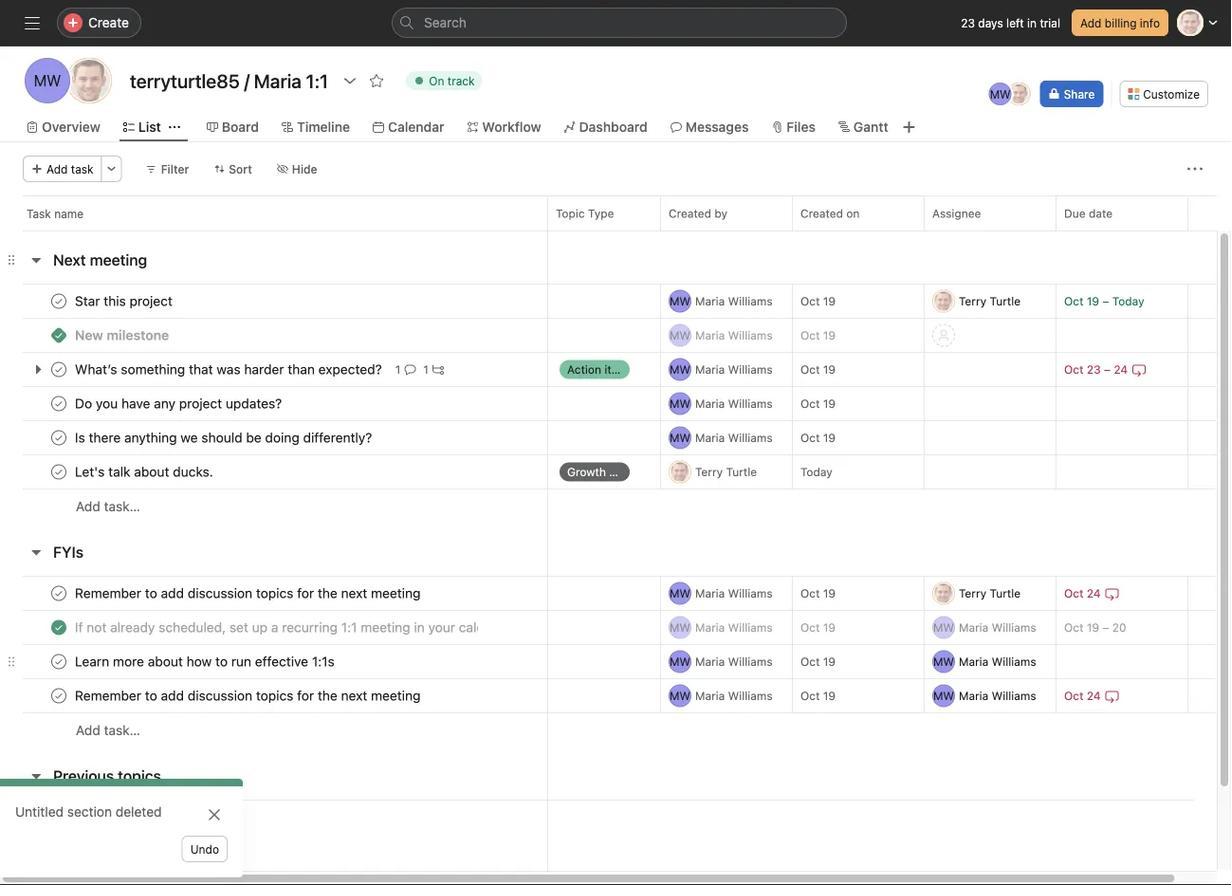 Task type: vqa. For each thing, say whether or not it's contained in the screenshot.
the 14
no



Task type: describe. For each thing, give the bounding box(es) containing it.
mw inside creator for if not already scheduled, set up a recurring 1:1 meeting in your calendar cell
[[670, 621, 691, 634]]

mw inside creator for do you have any project updates? cell
[[670, 397, 691, 410]]

oct 19 for creator for do you have any project updates? cell
[[801, 397, 836, 410]]

star this project cell
[[0, 284, 548, 319]]

board link
[[207, 117, 259, 138]]

topics
[[118, 767, 161, 785]]

list link
[[123, 117, 161, 138]]

created on
[[801, 207, 860, 220]]

2 add task… row from the top
[[0, 713, 1232, 748]]

calendar
[[388, 119, 444, 135]]

mw inside creator for new milestone cell
[[670, 329, 691, 342]]

task
[[71, 162, 94, 176]]

maria inside creator for new milestone cell
[[696, 329, 725, 342]]

creator for learn more about how to run effective 1:1s cell
[[660, 644, 793, 679]]

add task… button inside header next meeting tree grid
[[76, 496, 140, 517]]

terry for oct 19
[[959, 295, 987, 308]]

mw inside "creator for learn more about how to run effective 1:1s" cell
[[670, 655, 691, 668]]

date
[[1089, 207, 1113, 220]]

add billing info
[[1081, 16, 1160, 29]]

williams inside creator for is there anything we should be doing differently? cell
[[728, 431, 773, 445]]

remember to add discussion topics for the next meeting cell for mw
[[0, 678, 548, 714]]

mw inside creator for what's something that was harder than expected? cell
[[670, 363, 691, 376]]

maria williams inside creator for if not already scheduled, set up a recurring 1:1 meeting in your calendar cell
[[696, 621, 773, 634]]

completed checkbox inside what's something that was harder than expected? cell
[[47, 358, 70, 381]]

create
[[88, 15, 129, 30]]

days
[[979, 16, 1004, 29]]

hide
[[292, 162, 317, 176]]

maria williams inside "creator for learn more about how to run effective 1:1s" cell
[[696, 655, 773, 668]]

share
[[1064, 87, 1095, 101]]

dashboard link
[[564, 117, 648, 138]]

0 vertical spatial 23
[[961, 16, 975, 29]]

do you have any project updates? cell
[[0, 386, 548, 421]]

add task… for add task… button in header next meeting tree grid
[[76, 499, 140, 514]]

turtle inside creator for let's talk about ducks. cell
[[726, 465, 757, 479]]

header next meeting tree grid
[[0, 284, 1232, 524]]

1 vertical spatial today
[[801, 465, 833, 479]]

workflow
[[482, 119, 541, 135]]

search button
[[392, 8, 847, 38]]

terry turtle for oct 19
[[959, 295, 1021, 308]]

timeline
[[297, 119, 350, 135]]

completed image for completed option inside the remember to add discussion topics for the next meeting cell
[[47, 685, 70, 707]]

billing
[[1105, 16, 1137, 29]]

share button
[[1041, 81, 1104, 107]]

board
[[222, 119, 259, 135]]

filter button
[[137, 156, 198, 182]]

Star this project text field
[[71, 292, 178, 311]]

files
[[787, 119, 816, 135]]

tt inside creator for let's talk about ducks. cell
[[673, 465, 688, 479]]

deleted
[[116, 804, 162, 820]]

messages
[[686, 119, 749, 135]]

completed image for completed option in the learn more about how to run effective 1:1s cell
[[47, 650, 70, 673]]

expand subtask list for the task what's something that was harder than expected? image
[[30, 362, 46, 377]]

due date
[[1065, 207, 1113, 220]]

task name
[[27, 207, 84, 220]]

terry turtle for oct 24
[[959, 587, 1021, 600]]

task… for first add task… button from the bottom
[[104, 810, 140, 826]]

3 oct 19 from the top
[[801, 363, 836, 376]]

1 subtask image
[[433, 364, 444, 375]]

calendar link
[[373, 117, 444, 138]]

by
[[715, 207, 728, 220]]

completed image for is there anything we should be doing differently? text field on the left of page
[[47, 427, 70, 449]]

customize
[[1144, 87, 1200, 101]]

– for today
[[1103, 295, 1110, 308]]

creator for if not already scheduled, set up a recurring 1:1 meeting in your calendar cell
[[660, 610, 793, 645]]

next meeting
[[53, 251, 147, 269]]

completed image for completed checkbox in what's something that was harder than expected? cell
[[47, 358, 70, 381]]

add left task
[[46, 162, 68, 176]]

williams inside creator for if not already scheduled, set up a recurring 1:1 meeting in your calendar cell
[[728, 621, 773, 634]]

terry for oct 24
[[959, 587, 987, 600]]

filter
[[161, 162, 189, 176]]

oct 23 – 24
[[1065, 363, 1128, 376]]

1 horizontal spatial today
[[1113, 295, 1145, 308]]

undo
[[190, 843, 219, 856]]

overview link
[[27, 117, 100, 138]]

add a task to this section image
[[171, 769, 186, 784]]

creator for let's talk about ducks. cell
[[660, 455, 793, 490]]

previous topics
[[53, 767, 161, 785]]

creator for do you have any project updates? cell
[[660, 386, 793, 421]]

oct 19 for creator for is there anything we should be doing differently? cell
[[801, 431, 836, 445]]

growth
[[567, 465, 606, 479]]

is there anything we should be doing differently? cell
[[0, 420, 548, 455]]

on track button
[[398, 67, 491, 94]]

completed checkbox for star this project text field
[[47, 290, 70, 313]]

header fyis tree grid
[[0, 576, 1232, 748]]

creator for remember to add discussion topics for the next meeting cell for mw
[[660, 678, 793, 714]]

19 for new milestone cell
[[823, 329, 836, 342]]

Completed milestone checkbox
[[51, 328, 66, 343]]

topic type
[[556, 207, 614, 220]]

New milestone text field
[[71, 326, 175, 345]]

19 for remember to add discussion topics for the next meeting cell associated with tt
[[823, 587, 836, 600]]

search list box
[[392, 8, 847, 38]]

fyis button
[[53, 535, 84, 569]]

sort button
[[205, 156, 261, 182]]

maria inside creator for star this project cell
[[696, 295, 725, 308]]

add tab image
[[902, 120, 917, 135]]

workflow link
[[467, 117, 541, 138]]

oct 19 for creator for star this project cell
[[801, 295, 836, 308]]

repeats image
[[1105, 586, 1120, 601]]

task
[[27, 207, 51, 220]]

due
[[1065, 207, 1086, 220]]

completed checkbox for "if not already scheduled, set up a recurring 1:1 meeting in your calendar" text box
[[47, 616, 70, 639]]

add task
[[46, 162, 94, 176]]

19 for do you have any project updates? cell
[[823, 397, 836, 410]]

completed checkbox for remember to add discussion topics for the next meeting text field
[[47, 582, 70, 605]]

tab actions image
[[169, 121, 180, 133]]

6 oct 19 from the top
[[801, 587, 836, 600]]

track
[[448, 74, 475, 87]]

oct 19 for creator for if not already scheduled, set up a recurring 1:1 meeting in your calendar cell at right
[[801, 621, 836, 634]]

mw inside creator for is there anything we should be doing differently? cell
[[670, 431, 691, 445]]

what's something that was harder than expected? cell
[[0, 352, 548, 387]]

turtle for oct 19
[[990, 295, 1021, 308]]

growth conversation button
[[548, 455, 678, 489]]

19 for if not already scheduled, set up a recurring 1:1 meeting in your calendar 'cell'
[[823, 621, 836, 634]]

Learn more about how to run effective 1:1s text field
[[71, 652, 340, 671]]

19 for mw's remember to add discussion topics for the next meeting cell
[[823, 689, 836, 703]]

dashboard
[[579, 119, 648, 135]]

creator for is there anything we should be doing differently? cell
[[660, 420, 793, 455]]

action item button
[[548, 353, 660, 387]]

19 for star this project cell
[[823, 295, 836, 308]]

williams inside creator for star this project cell
[[728, 295, 773, 308]]

hide button
[[268, 156, 326, 182]]

oct 24 for maria williams
[[1065, 689, 1101, 703]]

action item
[[567, 363, 628, 376]]

untitled
[[15, 804, 64, 820]]

meeting
[[90, 251, 147, 269]]

Remember to add discussion topics for the next meeting text field
[[71, 584, 426, 603]]

1 add task… row from the top
[[0, 489, 1232, 524]]

create button
[[57, 8, 141, 38]]

23 days left in trial
[[961, 16, 1061, 29]]

growth conversation
[[567, 465, 678, 479]]

completed milestone image
[[51, 328, 66, 343]]

collapse task list for this section image
[[28, 769, 44, 784]]

left
[[1007, 16, 1024, 29]]

23 inside header next meeting tree grid
[[1087, 363, 1101, 376]]

if not already scheduled, set up a recurring 1:1 meeting in your calendar cell
[[0, 610, 548, 645]]

1 collapse task list for this section image from the top
[[28, 252, 44, 268]]

What's something that was harder than expected? text field
[[71, 360, 388, 379]]

customize button
[[1120, 81, 1209, 107]]

24 inside header next meeting tree grid
[[1114, 363, 1128, 376]]

maria inside creator for what's something that was harder than expected? cell
[[696, 363, 725, 376]]

add billing info button
[[1072, 9, 1169, 36]]

maria williams inside creator for do you have any project updates? cell
[[696, 397, 773, 410]]

completed image for completed checkbox in do you have any project updates? cell
[[47, 392, 70, 415]]



Task type: locate. For each thing, give the bounding box(es) containing it.
1 vertical spatial remember to add discussion topics for the next meeting cell
[[0, 678, 548, 714]]

created by
[[669, 207, 728, 220]]

completed image for completed checkbox in the remember to add discussion topics for the next meeting cell
[[47, 582, 70, 605]]

1 vertical spatial task…
[[104, 723, 140, 738]]

mw inside creator for star this project cell
[[670, 295, 691, 308]]

Is there anything we should be doing differently? text field
[[71, 428, 378, 447]]

info
[[1140, 16, 1160, 29]]

2 vertical spatial add task… button
[[76, 808, 140, 829]]

Let's talk about ducks. text field
[[71, 463, 219, 482]]

24 down oct 19 – today
[[1114, 363, 1128, 376]]

3 completed checkbox from the top
[[47, 392, 70, 415]]

row
[[0, 195, 1232, 231], [23, 230, 1232, 232], [0, 284, 1232, 319], [0, 318, 1232, 353], [0, 352, 1232, 387], [0, 386, 1232, 421], [0, 420, 1232, 455], [0, 455, 1232, 490], [0, 576, 1232, 611], [0, 610, 1232, 645], [0, 644, 1232, 679], [0, 678, 1232, 714]]

7 oct 19 from the top
[[801, 621, 836, 634]]

oct 24 down 'oct 19 – 20'
[[1065, 689, 1101, 703]]

0 vertical spatial –
[[1103, 295, 1110, 308]]

action
[[567, 363, 602, 376]]

– inside row
[[1104, 363, 1111, 376]]

0 vertical spatial add task… button
[[76, 496, 140, 517]]

1 add task… from the top
[[76, 499, 140, 514]]

add to starred image
[[369, 73, 384, 88]]

add for first add task… button from the bottom
[[76, 810, 100, 826]]

terry inside creator for let's talk about ducks. cell
[[696, 465, 723, 479]]

tt inside header fyis tree grid
[[937, 587, 951, 600]]

add up previous
[[76, 723, 100, 738]]

add task… down previous topics
[[76, 810, 140, 826]]

add inside header next meeting tree grid
[[76, 499, 100, 514]]

collapse task list for this section image left next
[[28, 252, 44, 268]]

created for created on
[[801, 207, 844, 220]]

creator for what's something that was harder than expected? cell
[[660, 352, 793, 387]]

add task… button down previous topics
[[76, 808, 140, 829]]

creator for star this project cell
[[660, 284, 793, 319]]

0 vertical spatial add task… row
[[0, 489, 1232, 524]]

5 completed checkbox from the top
[[47, 616, 70, 639]]

1 vertical spatial –
[[1104, 363, 1111, 376]]

2 completed image from the top
[[47, 616, 70, 639]]

4 completed image from the top
[[47, 461, 70, 483]]

add task button
[[23, 156, 102, 182]]

messages link
[[671, 117, 749, 138]]

completed checkbox for let's talk about ducks. text field
[[47, 461, 70, 483]]

completed image
[[47, 427, 70, 449], [47, 616, 70, 639]]

2 creator for remember to add discussion topics for the next meeting cell from the top
[[660, 678, 793, 714]]

– for 20
[[1103, 621, 1110, 634]]

next
[[53, 251, 86, 269]]

more actions image
[[106, 163, 117, 175]]

completed checkbox for the learn more about how to run effective 1:1s text field at the bottom of the page
[[47, 650, 70, 673]]

conversation
[[609, 465, 678, 479]]

add down previous
[[76, 810, 100, 826]]

1 oct 24 from the top
[[1065, 587, 1101, 600]]

0 vertical spatial add task…
[[76, 499, 140, 514]]

williams inside creator for new milestone cell
[[728, 329, 773, 342]]

row containing action item
[[0, 352, 1232, 387]]

add task… button
[[76, 496, 140, 517], [76, 720, 140, 741], [76, 808, 140, 829]]

add task… inside header next meeting tree grid
[[76, 499, 140, 514]]

oct 24 for terry turtle
[[1065, 587, 1101, 600]]

list
[[138, 119, 161, 135]]

4 completed checkbox from the top
[[47, 685, 70, 707]]

24 for maria williams
[[1087, 689, 1101, 703]]

trial
[[1040, 16, 1061, 29]]

2 vertical spatial terry
[[959, 587, 987, 600]]

completed image for completed option inside let's talk about ducks. cell
[[47, 461, 70, 483]]

1 vertical spatial 23
[[1087, 363, 1101, 376]]

3 completed checkbox from the top
[[47, 650, 70, 673]]

23 down oct 19 – today
[[1087, 363, 1101, 376]]

add task… row
[[0, 489, 1232, 524], [0, 713, 1232, 748], [0, 800, 1232, 836]]

section
[[67, 804, 112, 820]]

1 vertical spatial terry
[[696, 465, 723, 479]]

add for add task… button in the header fyis tree grid
[[76, 723, 100, 738]]

williams inside creator for what's something that was harder than expected? cell
[[728, 363, 773, 376]]

completed checkbox for remember to add discussion topics for the next meeting text box
[[47, 685, 70, 707]]

completed checkbox inside let's talk about ducks. cell
[[47, 461, 70, 483]]

expand sidebar image
[[25, 15, 40, 30]]

maria williams inside creator for is there anything we should be doing differently? cell
[[696, 431, 773, 445]]

add up "fyis"
[[76, 499, 100, 514]]

0 vertical spatial oct 24
[[1065, 587, 1101, 600]]

0 vertical spatial turtle
[[990, 295, 1021, 308]]

2 vertical spatial turtle
[[990, 587, 1021, 600]]

0 vertical spatial creator for remember to add discussion topics for the next meeting cell
[[660, 576, 793, 611]]

4 completed checkbox from the top
[[47, 582, 70, 605]]

2 completed checkbox from the top
[[47, 461, 70, 483]]

2 remember to add discussion topics for the next meeting cell from the top
[[0, 678, 548, 714]]

0 horizontal spatial 23
[[961, 16, 975, 29]]

completed image
[[47, 290, 70, 313], [47, 358, 70, 381], [47, 392, 70, 415], [47, 461, 70, 483], [47, 582, 70, 605], [47, 650, 70, 673], [47, 685, 70, 707]]

on
[[429, 74, 444, 87]]

maria williams
[[696, 295, 773, 308], [696, 329, 773, 342], [696, 363, 773, 376], [696, 397, 773, 410], [696, 431, 773, 445], [696, 587, 773, 600], [696, 621, 773, 634], [959, 621, 1037, 634], [696, 655, 773, 668], [959, 655, 1037, 668], [696, 689, 773, 703], [959, 689, 1037, 703]]

turtle inside header fyis tree grid
[[990, 587, 1021, 600]]

maria williams inside creator for what's something that was harder than expected? cell
[[696, 363, 773, 376]]

Completed checkbox
[[47, 427, 70, 449], [47, 461, 70, 483], [47, 650, 70, 673], [47, 685, 70, 707]]

20
[[1113, 621, 1127, 634]]

created left on
[[801, 207, 844, 220]]

2 vertical spatial add task… row
[[0, 800, 1232, 836]]

3 task… from the top
[[104, 810, 140, 826]]

row containing task name
[[0, 195, 1232, 231]]

files link
[[772, 117, 816, 138]]

completed checkbox inside do you have any project updates? cell
[[47, 392, 70, 415]]

2 add task… button from the top
[[76, 720, 140, 741]]

remember to add discussion topics for the next meeting cell down if not already scheduled, set up a recurring 1:1 meeting in your calendar 'cell'
[[0, 678, 548, 714]]

9 oct 19 from the top
[[801, 689, 836, 703]]

learn more about how to run effective 1:1s cell
[[0, 644, 548, 679]]

remember to add discussion topics for the next meeting cell
[[0, 576, 548, 611], [0, 678, 548, 714]]

24 left repeats image
[[1087, 587, 1101, 600]]

on track
[[429, 74, 475, 87]]

assignee
[[933, 207, 982, 220]]

repeats image right oct 23 – 24
[[1132, 362, 1147, 377]]

add task… button inside header fyis tree grid
[[76, 720, 140, 741]]

19 inside row
[[823, 363, 836, 376]]

add for add task… button in header next meeting tree grid
[[76, 499, 100, 514]]

oct 19 for "creator for learn more about how to run effective 1:1s" cell
[[801, 655, 836, 668]]

1 horizontal spatial created
[[801, 207, 844, 220]]

5 completed image from the top
[[47, 582, 70, 605]]

0 vertical spatial task…
[[104, 499, 140, 514]]

Remember to add discussion topics for the next meeting text field
[[71, 687, 426, 705]]

task… down let's talk about ducks. text field
[[104, 499, 140, 514]]

1 horizontal spatial repeats image
[[1132, 362, 1147, 377]]

gantt link
[[839, 117, 889, 138]]

1 comment image
[[404, 364, 416, 375]]

– left '20' on the bottom right of the page
[[1103, 621, 1110, 634]]

task… down previous topics
[[104, 810, 140, 826]]

untitled section deleted
[[15, 804, 162, 820]]

terry turtle
[[959, 295, 1021, 308], [696, 465, 757, 479], [959, 587, 1021, 600]]

oct 24 left repeats image
[[1065, 587, 1101, 600]]

turtle
[[990, 295, 1021, 308], [726, 465, 757, 479], [990, 587, 1021, 600]]

show options image
[[343, 73, 358, 88]]

0 vertical spatial 24
[[1114, 363, 1128, 376]]

mw
[[34, 72, 61, 90], [990, 87, 1011, 101], [670, 295, 691, 308], [670, 329, 691, 342], [670, 363, 691, 376], [670, 397, 691, 410], [670, 431, 691, 445], [670, 587, 691, 600], [670, 621, 691, 634], [934, 621, 955, 634], [670, 655, 691, 668], [934, 655, 955, 668], [670, 689, 691, 703], [934, 689, 955, 703]]

previous
[[53, 767, 114, 785]]

2 completed checkbox from the top
[[47, 358, 70, 381]]

8 oct 19 from the top
[[801, 655, 836, 668]]

1 remember to add discussion topics for the next meeting cell from the top
[[0, 576, 548, 611]]

1 completed image from the top
[[47, 290, 70, 313]]

add task… up "previous topics" button
[[76, 723, 140, 738]]

3 add task… row from the top
[[0, 800, 1232, 836]]

1 vertical spatial terry turtle
[[696, 465, 757, 479]]

task… inside header fyis tree grid
[[104, 723, 140, 738]]

new milestone cell
[[0, 318, 548, 353]]

2 vertical spatial –
[[1103, 621, 1110, 634]]

creator for remember to add discussion topics for the next meeting cell up "creator for learn more about how to run effective 1:1s" cell
[[660, 576, 793, 611]]

add task… down let's talk about ducks. text field
[[76, 499, 140, 514]]

add task…
[[76, 499, 140, 514], [76, 723, 140, 738], [76, 810, 140, 826]]

maria inside creator for do you have any project updates? cell
[[696, 397, 725, 410]]

add task… button up "previous topics" button
[[76, 720, 140, 741]]

completed checkbox for is there anything we should be doing differently? text field on the left of page
[[47, 427, 70, 449]]

1 vertical spatial completed image
[[47, 616, 70, 639]]

more actions image
[[1188, 161, 1203, 176]]

more section actions image
[[197, 769, 212, 784]]

1 add task… button from the top
[[76, 496, 140, 517]]

oct 19 for creator for new milestone cell
[[801, 329, 836, 342]]

creator for remember to add discussion topics for the next meeting cell
[[660, 576, 793, 611], [660, 678, 793, 714]]

undo button
[[182, 836, 228, 863]]

on
[[847, 207, 860, 220]]

turtle for oct 24
[[990, 587, 1021, 600]]

completed checkbox inside is there anything we should be doing differently? cell
[[47, 427, 70, 449]]

23
[[961, 16, 975, 29], [1087, 363, 1101, 376]]

1 horizontal spatial 23
[[1087, 363, 1101, 376]]

19 for is there anything we should be doing differently? cell
[[823, 431, 836, 445]]

add left billing
[[1081, 16, 1102, 29]]

0 vertical spatial collapse task list for this section image
[[28, 252, 44, 268]]

terry turtle inside header fyis tree grid
[[959, 587, 1021, 600]]

7 completed image from the top
[[47, 685, 70, 707]]

completed image inside do you have any project updates? cell
[[47, 392, 70, 415]]

completed checkbox inside if not already scheduled, set up a recurring 1:1 meeting in your calendar 'cell'
[[47, 616, 70, 639]]

1 task… from the top
[[104, 499, 140, 514]]

1 completed checkbox from the top
[[47, 290, 70, 313]]

collapse task list for this section image
[[28, 252, 44, 268], [28, 545, 44, 560]]

1 vertical spatial add task… button
[[76, 720, 140, 741]]

23 left 'days'
[[961, 16, 975, 29]]

add task… button down let's talk about ducks. text field
[[76, 496, 140, 517]]

maria inside "creator for learn more about how to run effective 1:1s" cell
[[696, 655, 725, 668]]

remember to add discussion topics for the next meeting cell up "if not already scheduled, set up a recurring 1:1 meeting in your calendar" text box
[[0, 576, 548, 611]]

williams inside creator for do you have any project updates? cell
[[728, 397, 773, 410]]

completed image for "if not already scheduled, set up a recurring 1:1 meeting in your calendar" text box
[[47, 616, 70, 639]]

1 completed image from the top
[[47, 427, 70, 449]]

completed checkbox inside star this project cell
[[47, 290, 70, 313]]

gantt
[[854, 119, 889, 135]]

5 oct 19 from the top
[[801, 431, 836, 445]]

created
[[669, 207, 712, 220], [801, 207, 844, 220]]

search
[[424, 15, 467, 30]]

1 created from the left
[[669, 207, 712, 220]]

task… for add task… button in the header fyis tree grid
[[104, 723, 140, 738]]

2 completed image from the top
[[47, 358, 70, 381]]

previous topics button
[[53, 759, 161, 793]]

0 horizontal spatial created
[[669, 207, 712, 220]]

topic
[[556, 207, 585, 220]]

1 oct 19 from the top
[[801, 295, 836, 308]]

created for created by
[[669, 207, 712, 220]]

add task… inside header fyis tree grid
[[76, 723, 140, 738]]

2 vertical spatial 24
[[1087, 689, 1101, 703]]

add task… for add task… button in the header fyis tree grid
[[76, 723, 140, 738]]

2 task… from the top
[[104, 723, 140, 738]]

maria inside creator for is there anything we should be doing differently? cell
[[696, 431, 725, 445]]

today
[[1113, 295, 1145, 308], [801, 465, 833, 479]]

2 collapse task list for this section image from the top
[[28, 545, 44, 560]]

24 for terry turtle
[[1087, 587, 1101, 600]]

completed image inside learn more about how to run effective 1:1s cell
[[47, 650, 70, 673]]

add task… for first add task… button from the bottom
[[76, 810, 140, 826]]

– for 24
[[1104, 363, 1111, 376]]

1 vertical spatial turtle
[[726, 465, 757, 479]]

1 vertical spatial collapse task list for this section image
[[28, 545, 44, 560]]

let's talk about ducks. cell
[[0, 455, 548, 490]]

created left "by"
[[669, 207, 712, 220]]

repeats image
[[1132, 362, 1147, 377], [1105, 688, 1120, 704]]

timeline link
[[282, 117, 350, 138]]

repeats image down '20' on the bottom right of the page
[[1105, 688, 1120, 704]]

6 completed image from the top
[[47, 650, 70, 673]]

0 horizontal spatial today
[[801, 465, 833, 479]]

2 vertical spatial task…
[[104, 810, 140, 826]]

williams inside "creator for learn more about how to run effective 1:1s" cell
[[728, 655, 773, 668]]

maria williams inside creator for star this project cell
[[696, 295, 773, 308]]

task… for add task… button in header next meeting tree grid
[[104, 499, 140, 514]]

0 vertical spatial repeats image
[[1132, 362, 1147, 377]]

maria williams inside creator for new milestone cell
[[696, 329, 773, 342]]

1 vertical spatial 24
[[1087, 587, 1101, 600]]

task… inside header next meeting tree grid
[[104, 499, 140, 514]]

remember to add discussion topics for the next meeting cell for tt
[[0, 576, 548, 611]]

completed checkbox inside remember to add discussion topics for the next meeting cell
[[47, 582, 70, 605]]

completed image inside star this project cell
[[47, 290, 70, 313]]

3 add task… button from the top
[[76, 808, 140, 829]]

completed checkbox inside learn more about how to run effective 1:1s cell
[[47, 650, 70, 673]]

item
[[605, 363, 628, 376]]

task… up previous topics
[[104, 723, 140, 738]]

today right creator for let's talk about ducks. cell
[[801, 465, 833, 479]]

2 oct 24 from the top
[[1065, 689, 1101, 703]]

2 vertical spatial add task…
[[76, 810, 140, 826]]

2 created from the left
[[801, 207, 844, 220]]

today up oct 23 – 24
[[1113, 295, 1145, 308]]

oct 19 – 20
[[1065, 621, 1127, 634]]

task…
[[104, 499, 140, 514], [104, 723, 140, 738], [104, 810, 140, 826]]

collapse task list for this section image left "fyis"
[[28, 545, 44, 560]]

– inside header fyis tree grid
[[1103, 621, 1110, 634]]

3 add task… from the top
[[76, 810, 140, 826]]

19 for learn more about how to run effective 1:1s cell
[[823, 655, 836, 668]]

1 completed checkbox from the top
[[47, 427, 70, 449]]

add inside header fyis tree grid
[[76, 723, 100, 738]]

– up oct 23 – 24
[[1103, 295, 1110, 308]]

oct 24
[[1065, 587, 1101, 600], [1065, 689, 1101, 703]]

completed image for completed checkbox within star this project cell
[[47, 290, 70, 313]]

3 completed image from the top
[[47, 392, 70, 415]]

maria inside creator for if not already scheduled, set up a recurring 1:1 meeting in your calendar cell
[[696, 621, 725, 634]]

2 add task… from the top
[[76, 723, 140, 738]]

row containing growth conversation
[[0, 455, 1232, 490]]

overview
[[42, 119, 100, 135]]

completed image inside is there anything we should be doing differently? cell
[[47, 427, 70, 449]]

2 vertical spatial terry turtle
[[959, 587, 1021, 600]]

add
[[1081, 16, 1102, 29], [46, 162, 68, 176], [76, 499, 100, 514], [76, 723, 100, 738], [76, 810, 100, 826]]

completed image inside let's talk about ducks. cell
[[47, 461, 70, 483]]

–
[[1103, 295, 1110, 308], [1104, 363, 1111, 376], [1103, 621, 1110, 634]]

1 vertical spatial repeats image
[[1105, 688, 1120, 704]]

None text field
[[125, 64, 333, 98]]

0 vertical spatial terry
[[959, 295, 987, 308]]

creator for remember to add discussion topics for the next meeting cell down creator for if not already scheduled, set up a recurring 1:1 meeting in your calendar cell at right
[[660, 678, 793, 714]]

1 vertical spatial oct 24
[[1065, 689, 1101, 703]]

– down oct 19 – today
[[1104, 363, 1111, 376]]

19
[[823, 295, 836, 308], [1087, 295, 1100, 308], [823, 329, 836, 342], [823, 363, 836, 376], [823, 397, 836, 410], [823, 431, 836, 445], [823, 587, 836, 600], [823, 621, 836, 634], [1087, 621, 1100, 634], [823, 655, 836, 668], [823, 689, 836, 703]]

completed checkbox for 'do you have any project updates?' text field
[[47, 392, 70, 415]]

1 vertical spatial add task…
[[76, 723, 140, 738]]

0 horizontal spatial repeats image
[[1105, 688, 1120, 704]]

0 vertical spatial today
[[1113, 295, 1145, 308]]

Completed checkbox
[[47, 290, 70, 313], [47, 358, 70, 381], [47, 392, 70, 415], [47, 582, 70, 605], [47, 616, 70, 639]]

completed checkbox inside remember to add discussion topics for the next meeting cell
[[47, 685, 70, 707]]

1 vertical spatial add task… row
[[0, 713, 1232, 748]]

terry
[[959, 295, 987, 308], [696, 465, 723, 479], [959, 587, 987, 600]]

fyis
[[53, 543, 84, 561]]

0 vertical spatial remember to add discussion topics for the next meeting cell
[[0, 576, 548, 611]]

terry inside header fyis tree grid
[[959, 587, 987, 600]]

name
[[54, 207, 84, 220]]

0 vertical spatial terry turtle
[[959, 295, 1021, 308]]

close image
[[207, 807, 222, 823]]

1 vertical spatial creator for remember to add discussion topics for the next meeting cell
[[660, 678, 793, 714]]

completed image inside if not already scheduled, set up a recurring 1:1 meeting in your calendar 'cell'
[[47, 616, 70, 639]]

24 down 'oct 19 – 20'
[[1087, 689, 1101, 703]]

If not already scheduled, set up a recurring 1:1 meeting in your calendar text field
[[71, 618, 479, 637]]

24
[[1114, 363, 1128, 376], [1087, 587, 1101, 600], [1087, 689, 1101, 703]]

0 vertical spatial completed image
[[47, 427, 70, 449]]

Do you have any project updates? text field
[[71, 394, 288, 413]]

creator for new milestone cell
[[660, 318, 793, 353]]

2 oct 19 from the top
[[801, 329, 836, 342]]

sort
[[229, 162, 252, 176]]

in
[[1028, 16, 1037, 29]]

type
[[588, 207, 614, 220]]

4 oct 19 from the top
[[801, 397, 836, 410]]

oct 19 – today
[[1065, 295, 1145, 308]]

creator for remember to add discussion topics for the next meeting cell for tt
[[660, 576, 793, 611]]

next meeting button
[[53, 243, 147, 277]]

terry turtle inside creator for let's talk about ducks. cell
[[696, 465, 757, 479]]

1 creator for remember to add discussion topics for the next meeting cell from the top
[[660, 576, 793, 611]]



